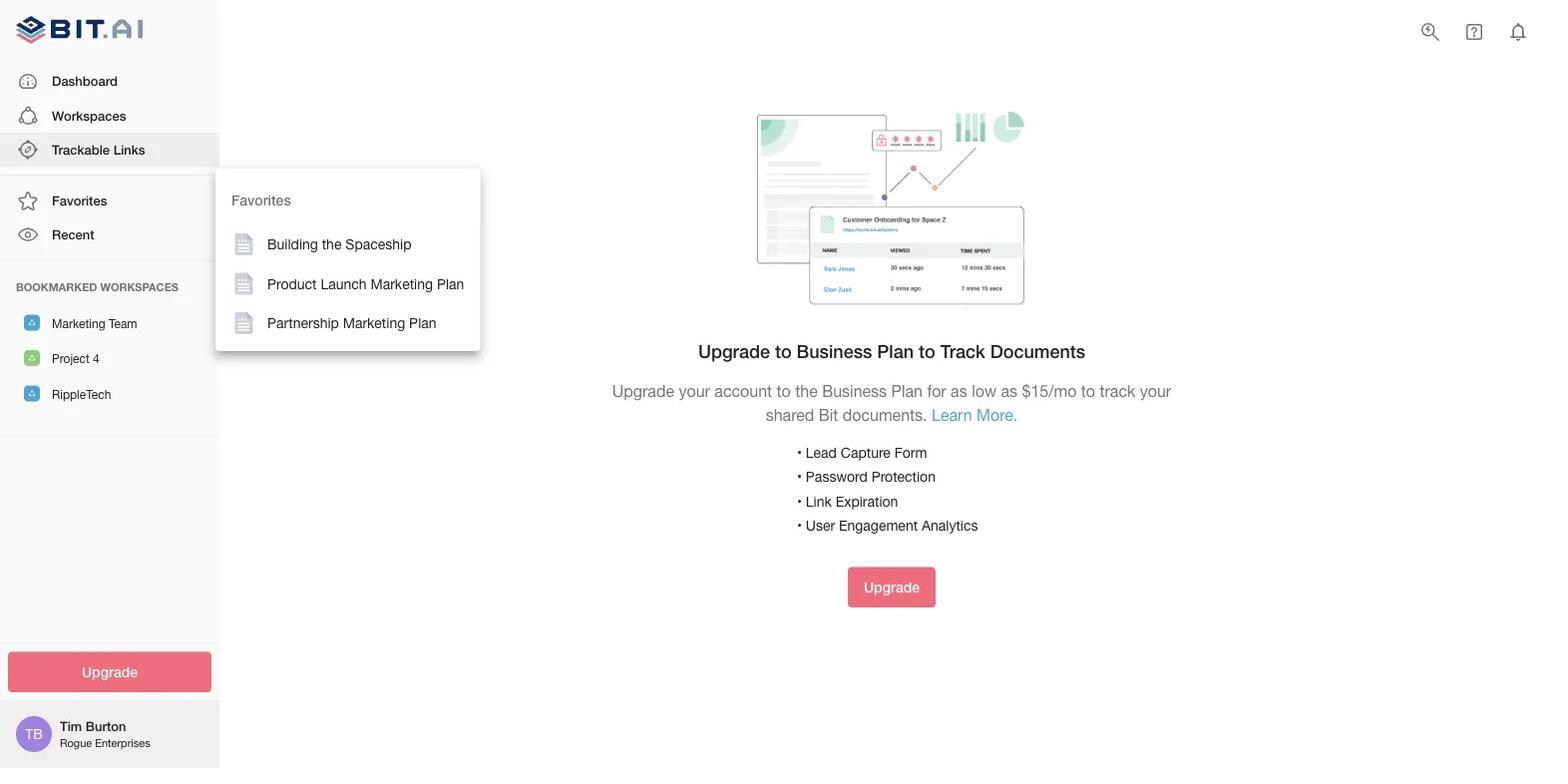 Task type: describe. For each thing, give the bounding box(es) containing it.
product launch marketing plan menu item
[[216, 264, 480, 304]]

shared
[[766, 406, 815, 424]]

marketing inside menu item
[[371, 275, 433, 292]]

1 your from the left
[[679, 382, 710, 401]]

project 4
[[52, 352, 100, 366]]

rippletech button
[[0, 376, 220, 411]]

4
[[93, 352, 100, 366]]

menu containing favorites
[[216, 169, 480, 351]]

password
[[806, 469, 868, 485]]

link
[[806, 493, 832, 509]]

building the spaceship
[[267, 236, 412, 252]]

documents
[[991, 341, 1086, 362]]

spaceship
[[346, 236, 412, 252]]

more.
[[977, 406, 1018, 424]]

2 • from the top
[[797, 469, 802, 485]]

account
[[715, 382, 772, 401]]

1 vertical spatial upgrade button
[[8, 652, 212, 692]]

favorites button
[[0, 184, 220, 218]]

workspaces
[[52, 108, 126, 123]]

enterprises
[[95, 737, 150, 750]]

lead
[[806, 444, 837, 461]]

favorites inside button
[[52, 193, 107, 208]]

team
[[109, 316, 137, 330]]

partnership
[[267, 315, 339, 331]]

$15/mo
[[1022, 382, 1077, 401]]

burton
[[86, 719, 126, 734]]

links
[[113, 142, 145, 157]]

protection
[[872, 469, 936, 485]]

business inside "upgrade your account to the business plan for as low as $15/mo to track your shared bit documents."
[[822, 382, 887, 401]]

0 vertical spatial business
[[797, 341, 872, 362]]

project
[[52, 352, 90, 366]]

partnership marketing plan link
[[216, 304, 480, 343]]

product launch marketing plan link
[[216, 264, 480, 304]]

the inside "upgrade your account to the business plan for as low as $15/mo to track your shared bit documents."
[[796, 382, 818, 401]]

marketing team button
[[0, 305, 220, 340]]

analytics
[[922, 517, 978, 534]]

0 vertical spatial upgrade button
[[848, 567, 936, 608]]

user
[[806, 517, 835, 534]]

recent button
[[0, 218, 220, 252]]

trackable links
[[52, 142, 145, 157]]

favorites inside menu
[[231, 192, 291, 209]]

upgrade inside "upgrade your account to the business plan for as low as $15/mo to track your shared bit documents."
[[612, 382, 675, 401]]

marketing team
[[52, 316, 137, 330]]



Task type: vqa. For each thing, say whether or not it's contained in the screenshot.
the right FAVORITES
yes



Task type: locate. For each thing, give the bounding box(es) containing it.
1 horizontal spatial your
[[1140, 382, 1172, 401]]

0 horizontal spatial upgrade button
[[8, 652, 212, 692]]

favorites up the building
[[231, 192, 291, 209]]

rogue
[[60, 737, 92, 750]]

upgrade button up burton
[[8, 652, 212, 692]]

track
[[1100, 382, 1136, 401]]

4 • from the top
[[797, 517, 802, 534]]

business
[[797, 341, 872, 362], [822, 382, 887, 401]]

to
[[775, 341, 792, 362], [919, 341, 936, 362], [777, 382, 791, 401], [1081, 382, 1096, 401]]

menu
[[216, 169, 480, 351]]

product
[[267, 275, 317, 292]]

tim
[[60, 719, 82, 734]]

upgrade button down engagement
[[848, 567, 936, 608]]

dashboard button
[[0, 64, 220, 99]]

form
[[895, 444, 927, 461]]

plan inside "upgrade your account to the business plan for as low as $15/mo to track your shared bit documents."
[[892, 382, 923, 401]]

1 vertical spatial the
[[796, 382, 818, 401]]

1 vertical spatial business
[[822, 382, 887, 401]]

trackable links button
[[0, 133, 220, 167]]

bookmarked
[[16, 280, 97, 293]]

low
[[972, 382, 997, 401]]

your
[[679, 382, 710, 401], [1140, 382, 1172, 401]]

marketing down spaceship
[[371, 275, 433, 292]]

trackable
[[52, 142, 110, 157]]

partnership marketing plan menu item
[[216, 304, 480, 343]]

documents.
[[843, 406, 928, 424]]

0 horizontal spatial the
[[322, 236, 342, 252]]

1 • from the top
[[797, 444, 802, 461]]

upgrade button
[[848, 567, 936, 608], [8, 652, 212, 692]]

1 as from the left
[[951, 382, 968, 401]]

2 as from the left
[[1001, 382, 1018, 401]]

building
[[267, 236, 318, 252]]

1 horizontal spatial as
[[1001, 382, 1018, 401]]

• left user
[[797, 517, 802, 534]]

recent
[[52, 227, 94, 242]]

plan inside menu item
[[437, 275, 464, 292]]

• left link
[[797, 493, 802, 509]]

project 4 button
[[0, 340, 220, 376]]

workspaces
[[100, 280, 179, 293]]

expiration
[[836, 493, 898, 509]]

engagement
[[839, 517, 918, 534]]

learn
[[932, 406, 973, 424]]

0 horizontal spatial your
[[679, 382, 710, 401]]

favorites
[[231, 192, 291, 209], [52, 193, 107, 208]]

2 your from the left
[[1140, 382, 1172, 401]]

3 • from the top
[[797, 493, 802, 509]]

marketing inside "menu item"
[[343, 315, 405, 331]]

1 horizontal spatial favorites
[[231, 192, 291, 209]]

track
[[941, 341, 986, 362]]

the up 'shared'
[[796, 382, 818, 401]]

upgrade your account to the business plan for as low as $15/mo to track your shared bit documents.
[[612, 382, 1172, 424]]

the inside menu item
[[322, 236, 342, 252]]

your left account
[[679, 382, 710, 401]]

for
[[927, 382, 947, 401]]

0 horizontal spatial favorites
[[52, 193, 107, 208]]

as right low in the right of the page
[[1001, 382, 1018, 401]]

plan
[[437, 275, 464, 292], [409, 315, 437, 331], [877, 341, 914, 362], [892, 382, 923, 401]]

learn more.
[[932, 406, 1018, 424]]

the right the building
[[322, 236, 342, 252]]

as right for
[[951, 382, 968, 401]]

0 horizontal spatial as
[[951, 382, 968, 401]]

marketing
[[371, 275, 433, 292], [343, 315, 405, 331], [52, 316, 105, 330]]

tb
[[25, 726, 43, 742]]

upgrade
[[698, 341, 770, 362], [612, 382, 675, 401], [864, 579, 920, 596], [82, 664, 138, 681]]

product launch marketing plan
[[267, 275, 464, 292]]

upgrade to business plan to track documents
[[698, 341, 1086, 362]]

favorites up recent
[[52, 193, 107, 208]]

marketing up project 4
[[52, 316, 105, 330]]

plan inside "menu item"
[[409, 315, 437, 331]]

partnership marketing plan
[[267, 315, 437, 331]]

building the spaceship link
[[216, 225, 480, 264]]

bookmarked workspaces
[[16, 280, 179, 293]]

1 horizontal spatial the
[[796, 382, 818, 401]]

• lead capture form • password protection • link expiration • user engagement analytics
[[797, 444, 978, 534]]

capture
[[841, 444, 891, 461]]

•
[[797, 444, 802, 461], [797, 469, 802, 485], [797, 493, 802, 509], [797, 517, 802, 534]]

the
[[322, 236, 342, 252], [796, 382, 818, 401]]

rippletech
[[52, 387, 111, 401]]

0 vertical spatial the
[[322, 236, 342, 252]]

• left password
[[797, 469, 802, 485]]

learn more. link
[[932, 406, 1018, 424]]

as
[[951, 382, 968, 401], [1001, 382, 1018, 401]]

building the spaceship menu item
[[216, 225, 480, 264]]

your right track
[[1140, 382, 1172, 401]]

• left lead
[[797, 444, 802, 461]]

marketing inside button
[[52, 316, 105, 330]]

1 horizontal spatial upgrade button
[[848, 567, 936, 608]]

marketing down product launch marketing plan
[[343, 315, 405, 331]]

tim burton rogue enterprises
[[60, 719, 150, 750]]

bit
[[819, 406, 839, 424]]

dashboard
[[52, 73, 118, 89]]

workspaces button
[[0, 99, 220, 133]]

launch
[[321, 275, 367, 292]]



